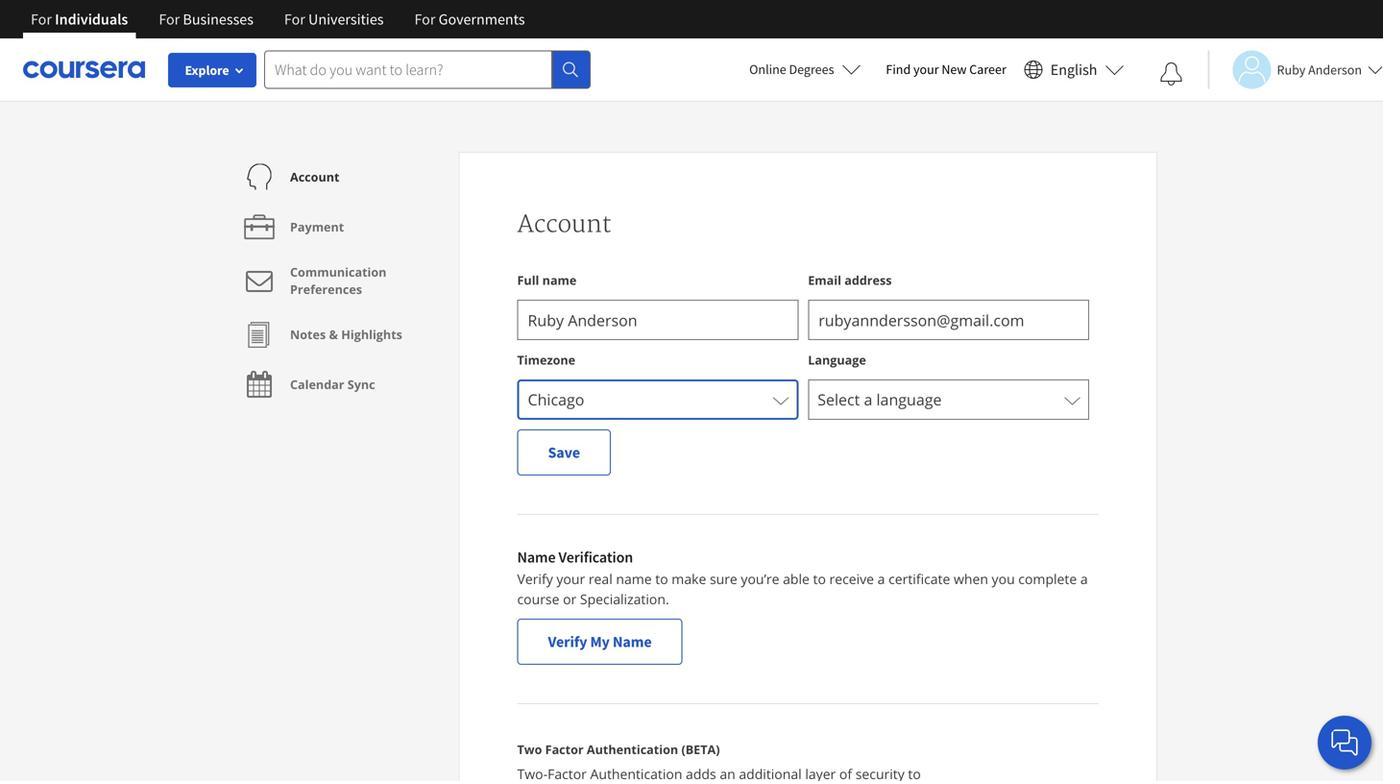 Task type: describe. For each thing, give the bounding box(es) containing it.
email address
[[808, 272, 892, 288]]

receive
[[830, 570, 875, 588]]

two
[[517, 741, 542, 758]]

when
[[954, 570, 989, 588]]

banner navigation
[[15, 0, 541, 38]]

name verification verify your real name to make sure you're able to receive a certificate when you complete a course or specialization.
[[517, 548, 1088, 608]]

degrees
[[789, 61, 835, 78]]

verification
[[559, 548, 633, 567]]

sure
[[710, 570, 738, 588]]

2 to from the left
[[813, 570, 826, 588]]

1 horizontal spatial your
[[914, 61, 939, 78]]

communication preferences link
[[240, 252, 444, 309]]

anderson
[[1309, 61, 1363, 78]]

find your new career link
[[877, 58, 1017, 82]]

course
[[517, 590, 560, 608]]

calendar
[[290, 376, 345, 393]]

ruby anderson
[[1278, 61, 1363, 78]]

sync
[[348, 376, 375, 393]]

real
[[589, 570, 613, 588]]

full name
[[517, 272, 577, 288]]

for businesses
[[159, 10, 254, 29]]

ruby
[[1278, 61, 1306, 78]]

find
[[886, 61, 911, 78]]

notes & highlights
[[290, 326, 403, 343]]

0 vertical spatial name
[[543, 272, 577, 288]]

name inside name verification verify your real name to make sure you're able to receive a certificate when you complete a course or specialization.
[[517, 548, 556, 567]]

english
[[1051, 60, 1098, 79]]

language
[[808, 352, 867, 368]]

specialization.
[[580, 590, 670, 608]]

make
[[672, 570, 707, 588]]

new
[[942, 61, 967, 78]]

name inside name verification verify your real name to make sure you're able to receive a certificate when you complete a course or specialization.
[[616, 570, 652, 588]]

explore
[[185, 62, 229, 79]]

Email address text field
[[808, 300, 1090, 340]]

calendar sync link
[[240, 359, 375, 409]]

individuals
[[55, 10, 128, 29]]

notes
[[290, 326, 326, 343]]

account element
[[226, 152, 459, 409]]

for governments
[[415, 10, 525, 29]]

ruby anderson button
[[1208, 50, 1384, 89]]



Task type: locate. For each thing, give the bounding box(es) containing it.
online degrees
[[750, 61, 835, 78]]

able
[[783, 570, 810, 588]]

name up course
[[517, 548, 556, 567]]

What do you want to learn? text field
[[264, 50, 553, 89]]

None search field
[[264, 50, 591, 89]]

for left 'individuals' at the left top of the page
[[31, 10, 52, 29]]

online
[[750, 61, 787, 78]]

governments
[[439, 10, 525, 29]]

address
[[845, 272, 892, 288]]

1 to from the left
[[656, 570, 669, 588]]

for for universities
[[284, 10, 305, 29]]

highlights
[[341, 326, 403, 343]]

verify inside name verification verify your real name to make sure you're able to receive a certificate when you complete a course or specialization.
[[517, 570, 553, 588]]

1 for from the left
[[31, 10, 52, 29]]

1 vertical spatial verify
[[548, 632, 588, 652]]

account link
[[240, 152, 340, 202]]

0 vertical spatial verify
[[517, 570, 553, 588]]

0 horizontal spatial a
[[878, 570, 886, 588]]

show notifications image
[[1160, 62, 1183, 86]]

email
[[808, 272, 842, 288]]

save button
[[517, 430, 611, 476]]

communication
[[290, 264, 387, 280]]

1 vertical spatial name
[[613, 632, 652, 652]]

timezone
[[517, 352, 576, 368]]

preferences
[[290, 281, 362, 297]]

0 horizontal spatial your
[[557, 570, 585, 588]]

1 vertical spatial account
[[517, 210, 612, 239]]

verify up course
[[517, 570, 553, 588]]

to left make
[[656, 570, 669, 588]]

businesses
[[183, 10, 254, 29]]

my
[[590, 632, 610, 652]]

1 horizontal spatial account
[[517, 210, 612, 239]]

chat with us image
[[1330, 727, 1361, 758]]

&
[[329, 326, 338, 343]]

0 vertical spatial your
[[914, 61, 939, 78]]

communication preferences
[[290, 264, 387, 297]]

notes & highlights link
[[240, 309, 403, 359]]

name right the my
[[613, 632, 652, 652]]

verify my name link
[[517, 619, 683, 665]]

career
[[970, 61, 1007, 78]]

a
[[878, 570, 886, 588], [1081, 570, 1088, 588]]

for up what do you want to learn? 'text field' in the top of the page
[[415, 10, 436, 29]]

name
[[543, 272, 577, 288], [616, 570, 652, 588]]

you
[[992, 570, 1015, 588]]

2 for from the left
[[159, 10, 180, 29]]

for for individuals
[[31, 10, 52, 29]]

explore button
[[168, 53, 257, 87]]

find your new career
[[886, 61, 1007, 78]]

payment link
[[240, 202, 344, 252]]

(beta)
[[682, 741, 720, 758]]

calendar sync
[[290, 376, 375, 393]]

coursera image
[[23, 54, 145, 85]]

online degrees button
[[734, 48, 877, 90]]

your
[[914, 61, 939, 78], [557, 570, 585, 588]]

name right "full"
[[543, 272, 577, 288]]

0 horizontal spatial name
[[543, 272, 577, 288]]

save
[[548, 443, 580, 462]]

3 for from the left
[[284, 10, 305, 29]]

your inside name verification verify your real name to make sure you're able to receive a certificate when you complete a course or specialization.
[[557, 570, 585, 588]]

0 horizontal spatial name
[[517, 548, 556, 567]]

0 vertical spatial account
[[290, 169, 340, 185]]

universities
[[309, 10, 384, 29]]

to
[[656, 570, 669, 588], [813, 570, 826, 588]]

for left businesses
[[159, 10, 180, 29]]

1 a from the left
[[878, 570, 886, 588]]

Full name text field
[[517, 300, 799, 340]]

certificate
[[889, 570, 951, 588]]

account up payment
[[290, 169, 340, 185]]

payment
[[290, 219, 344, 235]]

complete
[[1019, 570, 1077, 588]]

for universities
[[284, 10, 384, 29]]

verify my name
[[548, 632, 652, 652]]

0 vertical spatial name
[[517, 548, 556, 567]]

1 horizontal spatial name
[[616, 570, 652, 588]]

verify left the my
[[548, 632, 588, 652]]

for individuals
[[31, 10, 128, 29]]

verify
[[517, 570, 553, 588], [548, 632, 588, 652]]

1 vertical spatial name
[[616, 570, 652, 588]]

or
[[563, 590, 577, 608]]

two factor authentication (beta)
[[517, 741, 720, 758]]

you're
[[741, 570, 780, 588]]

full
[[517, 272, 539, 288]]

1 horizontal spatial name
[[613, 632, 652, 652]]

for
[[31, 10, 52, 29], [159, 10, 180, 29], [284, 10, 305, 29], [415, 10, 436, 29]]

your up or
[[557, 570, 585, 588]]

a right receive
[[878, 570, 886, 588]]

account up full name
[[517, 210, 612, 239]]

1 horizontal spatial a
[[1081, 570, 1088, 588]]

for for businesses
[[159, 10, 180, 29]]

a right complete
[[1081, 570, 1088, 588]]

2 a from the left
[[1081, 570, 1088, 588]]

1 vertical spatial your
[[557, 570, 585, 588]]

factor
[[546, 741, 584, 758]]

authentication
[[587, 741, 679, 758]]

to right able
[[813, 570, 826, 588]]

for left universities
[[284, 10, 305, 29]]

your right find
[[914, 61, 939, 78]]

for for governments
[[415, 10, 436, 29]]

0 horizontal spatial to
[[656, 570, 669, 588]]

4 for from the left
[[415, 10, 436, 29]]

english button
[[1017, 38, 1133, 101]]

1 horizontal spatial to
[[813, 570, 826, 588]]

name up specialization. at the bottom left of page
[[616, 570, 652, 588]]

0 horizontal spatial account
[[290, 169, 340, 185]]

account
[[290, 169, 340, 185], [517, 210, 612, 239]]

name
[[517, 548, 556, 567], [613, 632, 652, 652]]



Task type: vqa. For each thing, say whether or not it's contained in the screenshot.
verify to the bottom
yes



